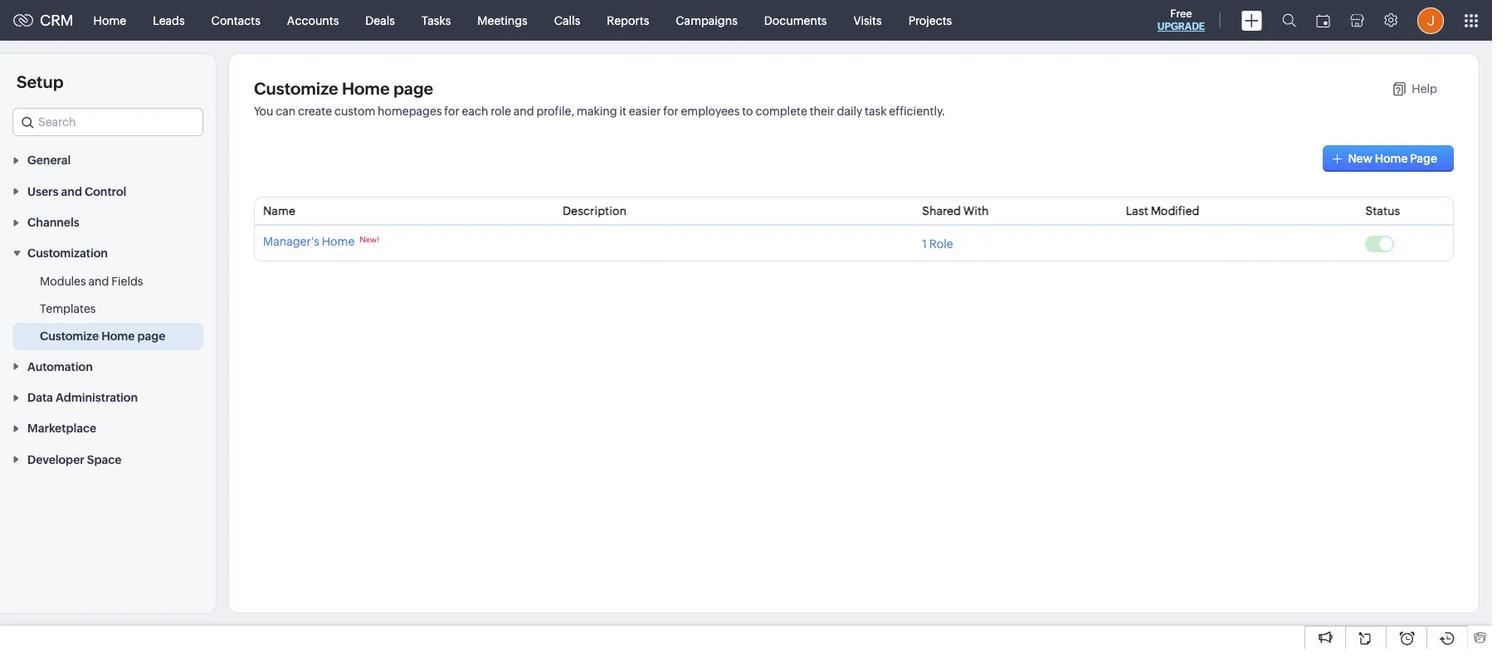 Task type: locate. For each thing, give the bounding box(es) containing it.
customize down templates link
[[40, 330, 99, 343]]

0 vertical spatial and
[[514, 105, 534, 118]]

manager's
[[263, 235, 319, 248]]

1 vertical spatial and
[[61, 185, 82, 198]]

general button
[[0, 144, 216, 175]]

deals link
[[352, 0, 408, 40]]

create menu image
[[1242, 10, 1262, 30]]

profile,
[[537, 105, 575, 118]]

and left "fields"
[[88, 275, 109, 288]]

None field
[[12, 108, 203, 136]]

customize up can on the left
[[254, 79, 338, 98]]

home up custom
[[342, 79, 390, 98]]

name
[[263, 204, 295, 217]]

data
[[27, 391, 53, 404]]

0 horizontal spatial customize
[[40, 330, 99, 343]]

1 horizontal spatial and
[[88, 275, 109, 288]]

page up automation 'dropdown button'
[[137, 330, 165, 343]]

campaigns link
[[663, 0, 751, 40]]

2 vertical spatial and
[[88, 275, 109, 288]]

for right the easier
[[663, 105, 679, 118]]

marketplace button
[[0, 413, 216, 444]]

tasks link
[[408, 0, 464, 40]]

0 horizontal spatial page
[[137, 330, 165, 343]]

complete
[[756, 105, 807, 118]]

customize
[[254, 79, 338, 98], [40, 330, 99, 343]]

new
[[1348, 152, 1373, 165]]

search element
[[1272, 0, 1306, 41]]

free
[[1170, 7, 1192, 20]]

1 vertical spatial customize
[[40, 330, 99, 343]]

status
[[1366, 204, 1400, 217]]

campaigns
[[676, 14, 738, 27]]

you can create custom homepages for each role and profile, making it easier for employees to complete their daily task efficiently.
[[254, 105, 946, 118]]

home
[[93, 14, 126, 27], [342, 79, 390, 98], [1375, 152, 1408, 165], [322, 235, 355, 248], [101, 330, 135, 343]]

visits
[[854, 14, 882, 27]]

row
[[255, 198, 1453, 226]]

0 horizontal spatial customize home page
[[40, 330, 165, 343]]

0 vertical spatial customize home page
[[254, 79, 433, 98]]

and inside the customization region
[[88, 275, 109, 288]]

1 horizontal spatial customize
[[254, 79, 338, 98]]

1 vertical spatial customize home page
[[40, 330, 165, 343]]

developer
[[27, 453, 84, 466]]

daily
[[837, 105, 863, 118]]

and right the users
[[61, 185, 82, 198]]

their
[[810, 105, 835, 118]]

reports
[[607, 14, 649, 27]]

free upgrade
[[1158, 7, 1205, 32]]

modules and fields
[[40, 275, 143, 288]]

1 horizontal spatial customize home page
[[254, 79, 433, 98]]

customize home page
[[254, 79, 433, 98], [40, 330, 165, 343]]

channels
[[27, 216, 79, 229]]

can
[[276, 105, 296, 118]]

1 horizontal spatial page
[[393, 79, 433, 98]]

0 vertical spatial customize
[[254, 79, 338, 98]]

home right new at top
[[1375, 152, 1408, 165]]

page inside the customization region
[[137, 330, 165, 343]]

0 vertical spatial page
[[393, 79, 433, 98]]

0 horizontal spatial for
[[444, 105, 460, 118]]

role
[[929, 237, 953, 250]]

and for users and control
[[61, 185, 82, 198]]

deals
[[365, 14, 395, 27]]

customization button
[[0, 237, 216, 268]]

home up automation 'dropdown button'
[[101, 330, 135, 343]]

customize home page up automation 'dropdown button'
[[40, 330, 165, 343]]

documents
[[764, 14, 827, 27]]

channels button
[[0, 206, 216, 237]]

modules and fields link
[[40, 273, 143, 290]]

customization
[[27, 247, 108, 260]]

customize home page up custom
[[254, 79, 433, 98]]

accounts link
[[274, 0, 352, 40]]

accounts
[[287, 14, 339, 27]]

customize inside the customization region
[[40, 330, 99, 343]]

administration
[[56, 391, 138, 404]]

crm link
[[13, 12, 74, 29]]

for left each on the top
[[444, 105, 460, 118]]

page up homepages
[[393, 79, 433, 98]]

new home page button
[[1323, 145, 1454, 172]]

calendar image
[[1316, 14, 1330, 27]]

for
[[444, 105, 460, 118], [663, 105, 679, 118]]

you
[[254, 105, 273, 118]]

page
[[393, 79, 433, 98], [137, 330, 165, 343]]

and
[[514, 105, 534, 118], [61, 185, 82, 198], [88, 275, 109, 288]]

projects
[[909, 14, 952, 27]]

setup
[[17, 72, 64, 91]]

homepages
[[378, 105, 442, 118]]

meetings link
[[464, 0, 541, 40]]

1 vertical spatial page
[[137, 330, 165, 343]]

modules
[[40, 275, 86, 288]]

0 horizontal spatial and
[[61, 185, 82, 198]]

home right crm
[[93, 14, 126, 27]]

and right role
[[514, 105, 534, 118]]

users and control
[[27, 185, 126, 198]]

and inside dropdown button
[[61, 185, 82, 198]]

control
[[85, 185, 126, 198]]

efficiently.
[[889, 105, 946, 118]]

1 horizontal spatial for
[[663, 105, 679, 118]]



Task type: describe. For each thing, give the bounding box(es) containing it.
documents link
[[751, 0, 840, 40]]

it
[[620, 105, 627, 118]]

meetings
[[477, 14, 528, 27]]

contacts
[[211, 14, 260, 27]]

last
[[1126, 204, 1149, 217]]

page
[[1410, 152, 1437, 165]]

making
[[577, 105, 617, 118]]

help
[[1412, 82, 1437, 95]]

leads
[[153, 14, 185, 27]]

2 horizontal spatial and
[[514, 105, 534, 118]]

each
[[462, 105, 488, 118]]

projects link
[[895, 0, 965, 40]]

developer space
[[27, 453, 122, 466]]

calls
[[554, 14, 580, 27]]

automation
[[27, 360, 93, 373]]

home left new!
[[322, 235, 355, 248]]

customize home page link
[[40, 328, 165, 345]]

home inside button
[[1375, 152, 1408, 165]]

1 for from the left
[[444, 105, 460, 118]]

customize home page inside the customization region
[[40, 330, 165, 343]]

leads link
[[140, 0, 198, 40]]

1 role
[[922, 237, 953, 250]]

templates link
[[40, 301, 96, 317]]

row containing name
[[255, 198, 1453, 226]]

users
[[27, 185, 58, 198]]

task
[[865, 105, 887, 118]]

Search text field
[[13, 109, 203, 135]]

role
[[491, 105, 511, 118]]

data administration
[[27, 391, 138, 404]]

customization region
[[0, 268, 216, 351]]

help link
[[1394, 82, 1437, 95]]

visits link
[[840, 0, 895, 40]]

create
[[298, 105, 332, 118]]

create menu element
[[1232, 0, 1272, 40]]

with
[[963, 204, 989, 217]]

to
[[742, 105, 753, 118]]

fields
[[111, 275, 143, 288]]

new home page
[[1348, 152, 1437, 165]]

modified
[[1151, 204, 1200, 217]]

shared
[[922, 204, 961, 217]]

easier
[[629, 105, 661, 118]]

data administration button
[[0, 382, 216, 413]]

and for modules and fields
[[88, 275, 109, 288]]

profile element
[[1408, 0, 1454, 40]]

automation button
[[0, 351, 216, 382]]

new!
[[359, 235, 380, 244]]

search image
[[1282, 13, 1296, 27]]

profile image
[[1418, 7, 1444, 34]]

developer space button
[[0, 444, 216, 475]]

general
[[27, 154, 71, 167]]

last modified
[[1126, 204, 1200, 217]]

calls link
[[541, 0, 594, 40]]

home link
[[80, 0, 140, 40]]

description
[[563, 204, 627, 217]]

2 for from the left
[[663, 105, 679, 118]]

manager's home new!
[[263, 235, 380, 248]]

custom
[[334, 105, 375, 118]]

1
[[922, 237, 927, 250]]

space
[[87, 453, 122, 466]]

reports link
[[594, 0, 663, 40]]

crm
[[40, 12, 74, 29]]

manager's home link
[[263, 235, 355, 248]]

contacts link
[[198, 0, 274, 40]]

marketplace
[[27, 422, 96, 435]]

templates
[[40, 302, 96, 316]]

users and control button
[[0, 175, 216, 206]]

home inside the customization region
[[101, 330, 135, 343]]

upgrade
[[1158, 21, 1205, 32]]

tasks
[[422, 14, 451, 27]]

employees
[[681, 105, 740, 118]]

shared with
[[922, 204, 989, 217]]



Task type: vqa. For each thing, say whether or not it's contained in the screenshot.
second 'for' from right
yes



